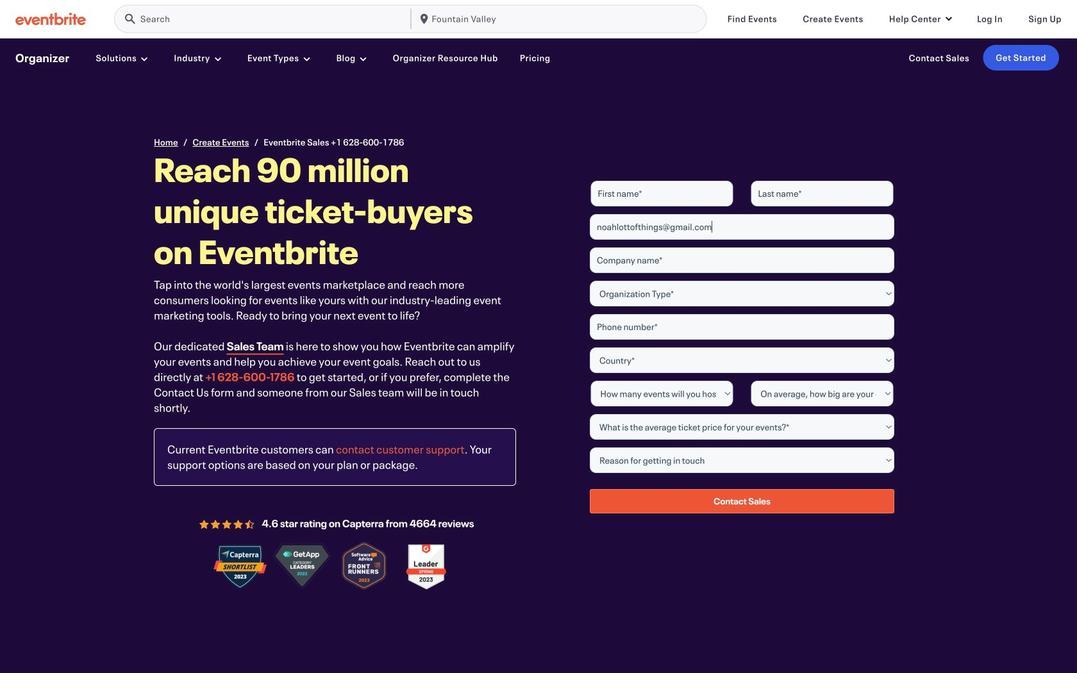 Task type: locate. For each thing, give the bounding box(es) containing it.
Work Email* email field
[[590, 214, 894, 240]]

Company name* text field
[[590, 247, 894, 273]]

create events element
[[803, 13, 864, 25]]

Phone number* telephone field
[[590, 314, 894, 340]]

log in element
[[977, 13, 1003, 25]]

None submit
[[590, 489, 894, 514]]

Last name* text field
[[751, 181, 894, 206]]

secondary organizer element
[[0, 38, 1077, 77]]



Task type: vqa. For each thing, say whether or not it's contained in the screenshot.
Co to the bottom
no



Task type: describe. For each thing, give the bounding box(es) containing it.
First name* text field
[[591, 181, 733, 206]]

eventbrite image
[[15, 13, 86, 25]]

find events element
[[728, 13, 777, 25]]

sign up element
[[1029, 13, 1062, 25]]



